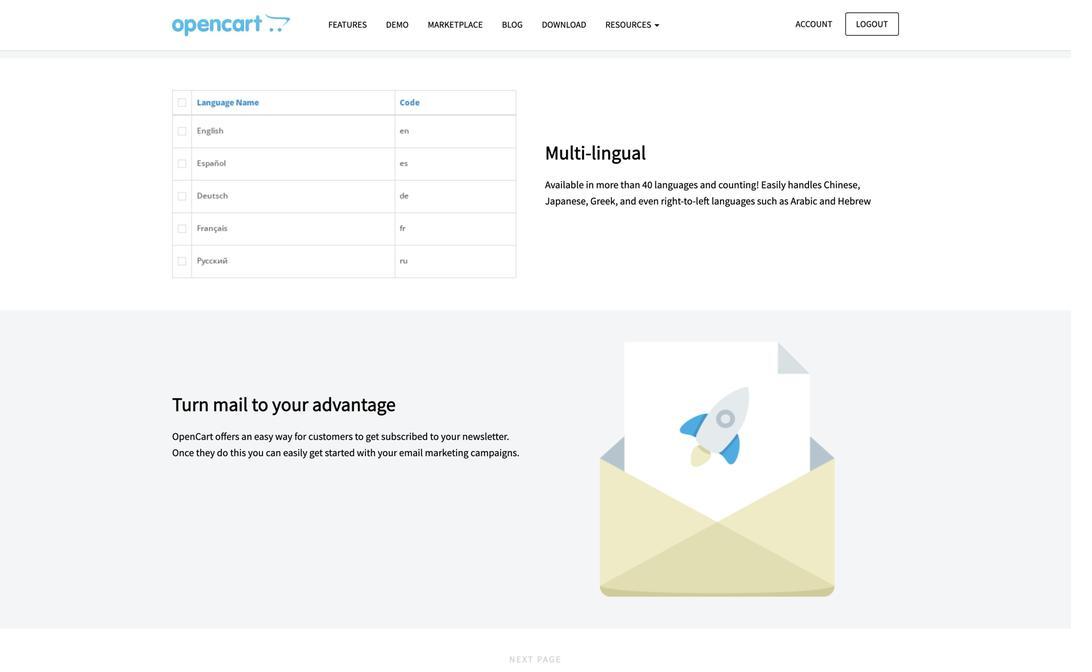 Task type: describe. For each thing, give the bounding box(es) containing it.
do
[[217, 447, 228, 459]]

1 vertical spatial get
[[309, 447, 323, 459]]

email
[[399, 447, 423, 459]]

logout link
[[845, 12, 899, 36]]

than
[[620, 178, 640, 191]]

1 vertical spatial languages
[[712, 195, 755, 208]]

can
[[266, 447, 281, 459]]

greek,
[[590, 195, 618, 208]]

more
[[596, 178, 618, 191]]

handles
[[788, 178, 822, 191]]

counting!
[[718, 178, 759, 191]]

features
[[328, 19, 367, 30]]

demo
[[386, 19, 409, 30]]

0 horizontal spatial and
[[620, 195, 636, 208]]

way
[[275, 430, 292, 443]]

left
[[696, 195, 709, 208]]

you
[[248, 447, 264, 459]]

resources
[[605, 19, 653, 30]]

turn mail to your advantage image
[[545, 342, 889, 597]]

advantage
[[312, 392, 396, 416]]

subscribed
[[381, 430, 428, 443]]

next
[[509, 654, 534, 665]]

mail
[[213, 392, 248, 416]]

2 horizontal spatial and
[[819, 195, 836, 208]]

resources link
[[596, 13, 669, 36]]

right-
[[661, 195, 684, 208]]

1 horizontal spatial and
[[700, 178, 716, 191]]

opencart - features image
[[172, 13, 290, 36]]

such
[[757, 195, 777, 208]]

account link
[[785, 12, 843, 36]]

0 horizontal spatial your
[[272, 392, 308, 416]]

account
[[796, 18, 832, 30]]

page
[[537, 654, 562, 665]]

0 vertical spatial get
[[366, 430, 379, 443]]

they
[[196, 447, 215, 459]]

download
[[542, 19, 586, 30]]

opencart offers an easy way for customers to get subscribed to your newsletter. once they do this you can easily get started with your email marketing campaigns.
[[172, 430, 519, 459]]

turn
[[172, 392, 209, 416]]

download link
[[532, 13, 596, 36]]



Task type: vqa. For each thing, say whether or not it's contained in the screenshot.
get to the bottom
yes



Task type: locate. For each thing, give the bounding box(es) containing it.
started
[[325, 447, 355, 459]]

blog
[[502, 19, 523, 30]]

easy
[[254, 430, 273, 443]]

get up with
[[366, 430, 379, 443]]

with
[[357, 447, 376, 459]]

multi-
[[545, 141, 591, 164]]

once
[[172, 447, 194, 459]]

offers
[[215, 430, 239, 443]]

this
[[230, 447, 246, 459]]

to
[[252, 392, 268, 416], [355, 430, 364, 443], [430, 430, 439, 443]]

0 horizontal spatial to
[[252, 392, 268, 416]]

lingual
[[591, 141, 646, 164]]

to up with
[[355, 430, 364, 443]]

languages up right-
[[654, 178, 698, 191]]

languages down counting!
[[712, 195, 755, 208]]

to right mail
[[252, 392, 268, 416]]

1 horizontal spatial get
[[366, 430, 379, 443]]

your up marketing
[[441, 430, 460, 443]]

multi-lingual
[[545, 141, 646, 164]]

0 vertical spatial languages
[[654, 178, 698, 191]]

0 horizontal spatial languages
[[654, 178, 698, 191]]

40
[[642, 178, 652, 191]]

0 horizontal spatial get
[[309, 447, 323, 459]]

your up way
[[272, 392, 308, 416]]

your right with
[[378, 447, 397, 459]]

to-
[[684, 195, 696, 208]]

japanese,
[[545, 195, 588, 208]]

chinese,
[[824, 178, 860, 191]]

easily
[[283, 447, 307, 459]]

1 vertical spatial your
[[441, 430, 460, 443]]

next page
[[509, 654, 562, 665]]

features link
[[319, 13, 376, 36]]

for
[[294, 430, 306, 443]]

arabic
[[791, 195, 817, 208]]

available
[[545, 178, 584, 191]]

languages
[[654, 178, 698, 191], [712, 195, 755, 208]]

and down than
[[620, 195, 636, 208]]

1 horizontal spatial your
[[378, 447, 397, 459]]

multi currency image
[[545, 0, 889, 26]]

get
[[366, 430, 379, 443], [309, 447, 323, 459]]

your
[[272, 392, 308, 416], [441, 430, 460, 443], [378, 447, 397, 459]]

blog link
[[492, 13, 532, 36]]

newsletter.
[[462, 430, 509, 443]]

2 vertical spatial your
[[378, 447, 397, 459]]

marketplace
[[428, 19, 483, 30]]

available in more than 40 languages and counting! easily handles chinese, japanese, greek, and even right-to-left languages such as arabic and hebrew
[[545, 178, 871, 208]]

campaigns.
[[471, 447, 519, 459]]

get right the easily
[[309, 447, 323, 459]]

2 horizontal spatial your
[[441, 430, 460, 443]]

and
[[700, 178, 716, 191], [620, 195, 636, 208], [819, 195, 836, 208]]

1 horizontal spatial to
[[355, 430, 364, 443]]

0 vertical spatial your
[[272, 392, 308, 416]]

demo link
[[376, 13, 418, 36]]

2 horizontal spatial to
[[430, 430, 439, 443]]

logout
[[856, 18, 888, 30]]

and down chinese,
[[819, 195, 836, 208]]

marketplace link
[[418, 13, 492, 36]]

turn mail to your advantage
[[172, 392, 396, 416]]

even
[[638, 195, 659, 208]]

hebrew
[[838, 195, 871, 208]]

in
[[586, 178, 594, 191]]

to up marketing
[[430, 430, 439, 443]]

customers
[[308, 430, 353, 443]]

opencart
[[172, 430, 213, 443]]

multi lingual image
[[172, 90, 516, 278]]

easily
[[761, 178, 786, 191]]

an
[[241, 430, 252, 443]]

marketing
[[425, 447, 469, 459]]

1 horizontal spatial languages
[[712, 195, 755, 208]]

and up left
[[700, 178, 716, 191]]

as
[[779, 195, 789, 208]]



